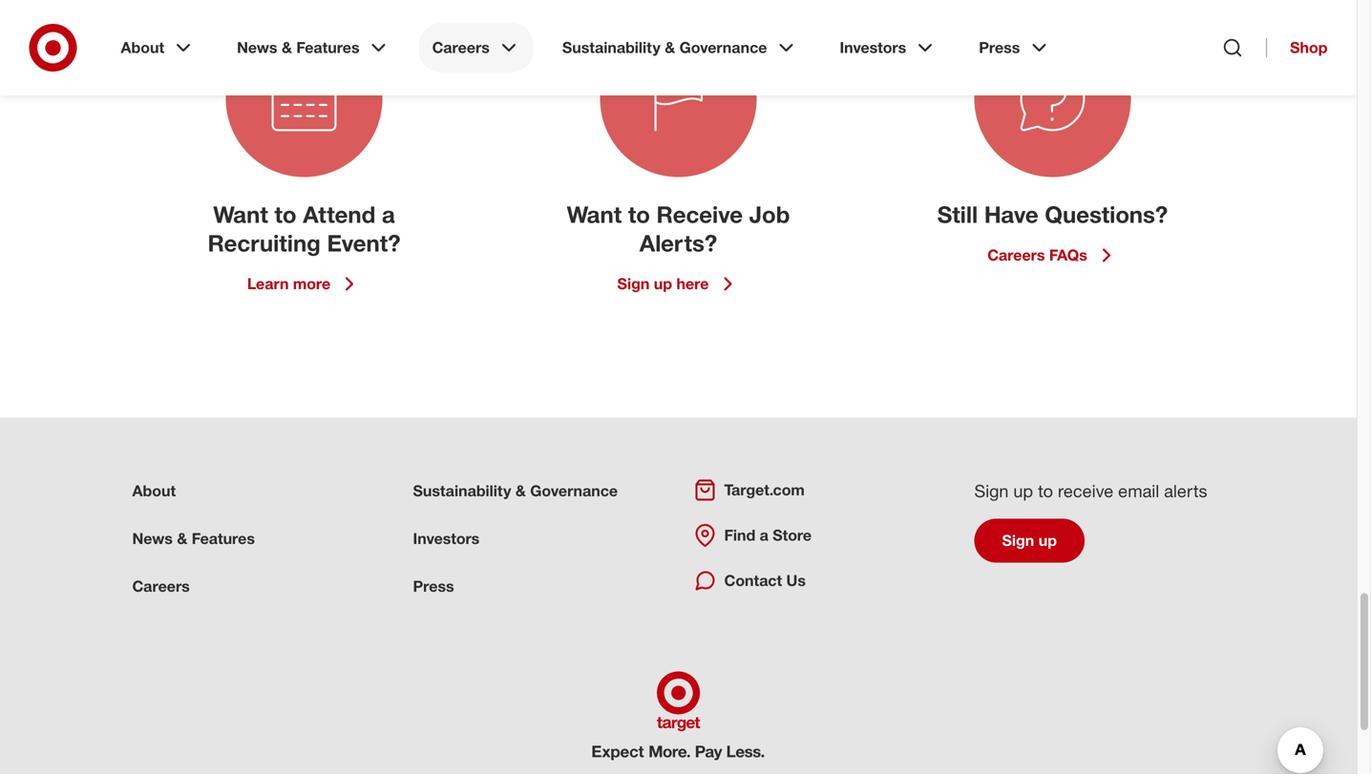 Task type: describe. For each thing, give the bounding box(es) containing it.
sign for sign up
[[1003, 532, 1035, 550]]

sign up here
[[618, 275, 709, 293]]

sustainability & governance link for leftmost investors link
[[413, 482, 618, 501]]

sustainability for the sustainability & governance link for leftmost investors link
[[413, 482, 512, 501]]

email
[[1119, 481, 1160, 501]]

news & features link for the rightmost investors link
[[224, 23, 404, 73]]

about link for news & features "link" corresponding to leftmost investors link
[[132, 482, 176, 501]]

still
[[938, 201, 978, 228]]

target. expect more. pay less. image
[[593, 672, 765, 761]]

still have questions?
[[938, 201, 1169, 228]]

news & features link for leftmost investors link
[[132, 530, 255, 548]]

sign for sign up to receive email alerts
[[975, 481, 1009, 501]]

sign up to receive email alerts
[[975, 481, 1208, 501]]

& for news & features "link" corresponding to leftmost investors link
[[177, 530, 188, 548]]

about link for news & features "link" associated with the rightmost investors link
[[107, 23, 208, 73]]

governance for leftmost investors link
[[530, 482, 618, 501]]

2 vertical spatial up
[[1039, 532, 1058, 550]]

sustainability & governance link for the rightmost investors link
[[549, 23, 811, 73]]

sign for sign up here
[[618, 275, 650, 293]]

2 horizontal spatial to
[[1039, 481, 1054, 501]]

careers for careers faqs
[[988, 246, 1046, 265]]

about for news & features "link" associated with the rightmost investors link's "about" link
[[121, 38, 164, 57]]

investors for leftmost investors link
[[413, 530, 480, 548]]

learn more link
[[247, 273, 361, 296]]

us
[[787, 572, 806, 590]]

news & features for news & features "link" corresponding to leftmost investors link
[[132, 530, 255, 548]]

store
[[773, 526, 812, 545]]

news for news & features "link" associated with the rightmost investors link
[[237, 38, 278, 57]]

shop link
[[1267, 38, 1328, 57]]

receive
[[657, 201, 743, 228]]

want for want to attend a recruiting event?
[[213, 201, 268, 228]]

1 vertical spatial a
[[760, 526, 769, 545]]

learn
[[247, 275, 289, 293]]

want to receive job alerts?
[[567, 201, 790, 257]]

sustainability & governance for the sustainability & governance link associated with the rightmost investors link
[[563, 38, 768, 57]]

0 horizontal spatial careers link
[[132, 577, 190, 596]]

here
[[677, 275, 709, 293]]

news & features for news & features "link" associated with the rightmost investors link
[[237, 38, 360, 57]]

find a store link
[[694, 524, 812, 547]]

& for the sustainability & governance link associated with the rightmost investors link
[[665, 38, 676, 57]]

up for here
[[654, 275, 673, 293]]

& for the sustainability & governance link for leftmost investors link
[[516, 482, 526, 501]]

features for the rightmost investors link
[[296, 38, 360, 57]]

event?
[[327, 229, 401, 257]]

governance for the rightmost investors link
[[680, 38, 768, 57]]



Task type: locate. For each thing, give the bounding box(es) containing it.
0 vertical spatial sign
[[618, 275, 650, 293]]

press for press link associated with leftmost investors link
[[413, 577, 454, 596]]

1 vertical spatial news
[[132, 530, 173, 548]]

press
[[979, 38, 1021, 57], [413, 577, 454, 596]]

1 horizontal spatial press link
[[966, 23, 1065, 73]]

shop
[[1291, 38, 1328, 57]]

have
[[985, 201, 1039, 228]]

1 horizontal spatial investors
[[840, 38, 907, 57]]

1 horizontal spatial careers
[[432, 38, 490, 57]]

0 vertical spatial up
[[654, 275, 673, 293]]

sign up link
[[975, 519, 1085, 563]]

1 horizontal spatial a
[[760, 526, 769, 545]]

0 vertical spatial sustainability & governance link
[[549, 23, 811, 73]]

0 vertical spatial news & features
[[237, 38, 360, 57]]

1 vertical spatial press link
[[413, 577, 454, 596]]

0 vertical spatial investors link
[[827, 23, 951, 73]]

a up event?
[[382, 201, 395, 228]]

attend
[[303, 201, 376, 228]]

find a store
[[725, 526, 812, 545]]

find
[[725, 526, 756, 545]]

investors
[[840, 38, 907, 57], [413, 530, 480, 548]]

recruiting
[[208, 229, 321, 257]]

alerts
[[1165, 481, 1208, 501]]

1 horizontal spatial news
[[237, 38, 278, 57]]

2 vertical spatial sign
[[1003, 532, 1035, 550]]

sustainability & governance link
[[549, 23, 811, 73], [413, 482, 618, 501]]

news inside "link"
[[237, 38, 278, 57]]

a right find
[[760, 526, 769, 545]]

1 horizontal spatial up
[[1014, 481, 1034, 501]]

1 horizontal spatial press
[[979, 38, 1021, 57]]

careers link
[[419, 23, 534, 73], [132, 577, 190, 596]]

0 horizontal spatial a
[[382, 201, 395, 228]]

1 vertical spatial news & features
[[132, 530, 255, 548]]

0 vertical spatial investors
[[840, 38, 907, 57]]

press link for the rightmost investors link
[[966, 23, 1065, 73]]

sustainability & governance inside the sustainability & governance link
[[563, 38, 768, 57]]

1 want from the left
[[213, 201, 268, 228]]

sustainability & governance for the sustainability & governance link for leftmost investors link
[[413, 482, 618, 501]]

0 vertical spatial news
[[237, 38, 278, 57]]

&
[[282, 38, 292, 57], [665, 38, 676, 57], [516, 482, 526, 501], [177, 530, 188, 548]]

want
[[213, 201, 268, 228], [567, 201, 622, 228]]

1 horizontal spatial careers link
[[419, 23, 534, 73]]

to up the recruiting
[[275, 201, 297, 228]]

0 vertical spatial press
[[979, 38, 1021, 57]]

alerts?
[[640, 229, 718, 257]]

learn more
[[247, 275, 331, 293]]

to
[[275, 201, 297, 228], [628, 201, 650, 228], [1039, 481, 1054, 501]]

sustainability for the sustainability & governance link associated with the rightmost investors link
[[563, 38, 661, 57]]

governance
[[680, 38, 768, 57], [530, 482, 618, 501]]

want inside want to receive job alerts?
[[567, 201, 622, 228]]

about for "about" link for news & features "link" corresponding to leftmost investors link
[[132, 482, 176, 501]]

1 vertical spatial about
[[132, 482, 176, 501]]

features
[[296, 38, 360, 57], [192, 530, 255, 548]]

0 vertical spatial news & features link
[[224, 23, 404, 73]]

1 vertical spatial press
[[413, 577, 454, 596]]

0 horizontal spatial up
[[654, 275, 673, 293]]

news & features inside "link"
[[237, 38, 360, 57]]

sign up sign up
[[975, 481, 1009, 501]]

1 vertical spatial news & features link
[[132, 530, 255, 548]]

sign left here
[[618, 275, 650, 293]]

target.com link
[[694, 479, 805, 502]]

a
[[382, 201, 395, 228], [760, 526, 769, 545]]

0 vertical spatial sustainability & governance
[[563, 38, 768, 57]]

1 vertical spatial careers link
[[132, 577, 190, 596]]

1 vertical spatial investors link
[[413, 530, 480, 548]]

0 vertical spatial about
[[121, 38, 164, 57]]

press link
[[966, 23, 1065, 73], [413, 577, 454, 596]]

0 vertical spatial a
[[382, 201, 395, 228]]

want to attend a recruiting event?
[[208, 201, 401, 257]]

contact
[[725, 572, 782, 590]]

0 vertical spatial governance
[[680, 38, 768, 57]]

to inside want to attend a recruiting event?
[[275, 201, 297, 228]]

sign down sign up to receive email alerts
[[1003, 532, 1035, 550]]

0 vertical spatial careers
[[432, 38, 490, 57]]

job
[[750, 201, 790, 228]]

& for news & features "link" associated with the rightmost investors link
[[282, 38, 292, 57]]

careers faqs link
[[988, 244, 1118, 267]]

1 vertical spatial careers
[[988, 246, 1046, 265]]

sustainability
[[563, 38, 661, 57], [413, 482, 512, 501]]

1 vertical spatial sustainability & governance
[[413, 482, 618, 501]]

receive
[[1059, 481, 1114, 501]]

1 horizontal spatial sustainability
[[563, 38, 661, 57]]

0 horizontal spatial investors
[[413, 530, 480, 548]]

1 vertical spatial investors
[[413, 530, 480, 548]]

1 vertical spatial up
[[1014, 481, 1034, 501]]

questions?
[[1045, 201, 1169, 228]]

sign
[[618, 275, 650, 293], [975, 481, 1009, 501], [1003, 532, 1035, 550]]

want for want to receive job alerts?
[[567, 201, 622, 228]]

1 vertical spatial about link
[[132, 482, 176, 501]]

investors for the rightmost investors link
[[840, 38, 907, 57]]

1 horizontal spatial investors link
[[827, 23, 951, 73]]

investors link
[[827, 23, 951, 73], [413, 530, 480, 548]]

contact us link
[[694, 570, 806, 593]]

1 vertical spatial sustainability
[[413, 482, 512, 501]]

0 horizontal spatial governance
[[530, 482, 618, 501]]

to left receive
[[1039, 481, 1054, 501]]

0 vertical spatial features
[[296, 38, 360, 57]]

& inside "link"
[[282, 38, 292, 57]]

careers for right the careers link
[[432, 38, 490, 57]]

more
[[293, 275, 331, 293]]

up up sign up
[[1014, 481, 1034, 501]]

0 vertical spatial careers link
[[419, 23, 534, 73]]

news
[[237, 38, 278, 57], [132, 530, 173, 548]]

0 horizontal spatial investors link
[[413, 530, 480, 548]]

about link
[[107, 23, 208, 73], [132, 482, 176, 501]]

2 want from the left
[[567, 201, 622, 228]]

0 horizontal spatial to
[[275, 201, 297, 228]]

features for leftmost investors link
[[192, 530, 255, 548]]

sign up here link
[[618, 273, 740, 296]]

about
[[121, 38, 164, 57], [132, 482, 176, 501]]

0 vertical spatial sustainability
[[563, 38, 661, 57]]

news for news & features "link" corresponding to leftmost investors link
[[132, 530, 173, 548]]

a inside want to attend a recruiting event?
[[382, 201, 395, 228]]

1 vertical spatial features
[[192, 530, 255, 548]]

1 vertical spatial sustainability & governance link
[[413, 482, 618, 501]]

want inside want to attend a recruiting event?
[[213, 201, 268, 228]]

up
[[654, 275, 673, 293], [1014, 481, 1034, 501], [1039, 532, 1058, 550]]

to inside want to receive job alerts?
[[628, 201, 650, 228]]

0 horizontal spatial careers
[[132, 577, 190, 596]]

news & features
[[237, 38, 360, 57], [132, 530, 255, 548]]

to for attend
[[275, 201, 297, 228]]

2 vertical spatial careers
[[132, 577, 190, 596]]

0 vertical spatial about link
[[107, 23, 208, 73]]

2 horizontal spatial up
[[1039, 532, 1058, 550]]

to up alerts?
[[628, 201, 650, 228]]

1 vertical spatial sign
[[975, 481, 1009, 501]]

careers
[[432, 38, 490, 57], [988, 246, 1046, 265], [132, 577, 190, 596]]

up down sign up to receive email alerts
[[1039, 532, 1058, 550]]

faqs
[[1050, 246, 1088, 265]]

1 horizontal spatial want
[[567, 201, 622, 228]]

0 horizontal spatial news
[[132, 530, 173, 548]]

news & features link
[[224, 23, 404, 73], [132, 530, 255, 548]]

sustainability & governance
[[563, 38, 768, 57], [413, 482, 618, 501]]

0 vertical spatial press link
[[966, 23, 1065, 73]]

0 horizontal spatial press link
[[413, 577, 454, 596]]

up left here
[[654, 275, 673, 293]]

1 vertical spatial governance
[[530, 482, 618, 501]]

1 horizontal spatial to
[[628, 201, 650, 228]]

target.com
[[725, 481, 805, 500]]

careers faqs
[[988, 246, 1088, 265]]

2 horizontal spatial careers
[[988, 246, 1046, 265]]

to for receive
[[628, 201, 650, 228]]

press link for leftmost investors link
[[413, 577, 454, 596]]

sign up
[[1003, 532, 1058, 550]]

up for to
[[1014, 481, 1034, 501]]

0 horizontal spatial press
[[413, 577, 454, 596]]

1 horizontal spatial governance
[[680, 38, 768, 57]]

contact us
[[725, 572, 806, 590]]

0 horizontal spatial features
[[192, 530, 255, 548]]

0 horizontal spatial sustainability
[[413, 482, 512, 501]]

careers for leftmost the careers link
[[132, 577, 190, 596]]

press for press link corresponding to the rightmost investors link
[[979, 38, 1021, 57]]

0 horizontal spatial want
[[213, 201, 268, 228]]

1 horizontal spatial features
[[296, 38, 360, 57]]



Task type: vqa. For each thing, say whether or not it's contained in the screenshot.
of in the shirley young, who emigrated from china as a child and rose to vice presidencies at grey advertising and gm, became the first woman on the dayton hudson corp. board of directors.
no



